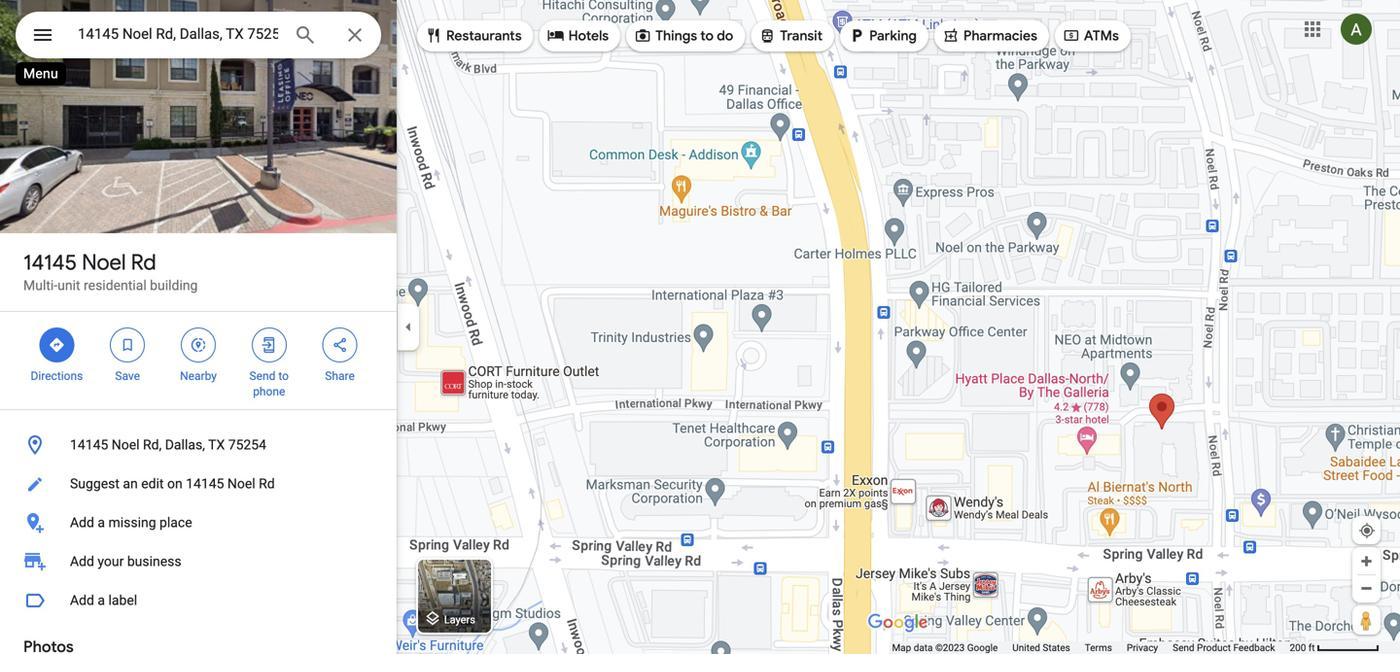 Task type: describe. For each thing, give the bounding box(es) containing it.
14145 for rd,
[[70, 437, 108, 453]]

to inside send to phone
[[279, 370, 289, 383]]

14145 inside button
[[186, 476, 224, 492]]


[[261, 335, 278, 356]]

 parking
[[848, 25, 917, 46]]

pharmacies
[[964, 27, 1038, 45]]

place
[[160, 515, 192, 531]]

rd inside 14145 noel rd multi-unit residential building
[[131, 249, 156, 276]]

send product feedback button
[[1173, 642, 1276, 655]]

atms
[[1085, 27, 1120, 45]]

noel for rd
[[82, 249, 126, 276]]


[[848, 25, 866, 46]]

do
[[717, 27, 734, 45]]

business
[[127, 554, 182, 570]]

things
[[656, 27, 698, 45]]

add your business
[[70, 554, 182, 570]]

your
[[98, 554, 124, 570]]


[[425, 25, 443, 46]]

parking
[[870, 27, 917, 45]]

zoom out image
[[1360, 582, 1375, 596]]

add a label button
[[0, 582, 397, 621]]


[[547, 25, 565, 46]]

 hotels
[[547, 25, 609, 46]]


[[190, 335, 207, 356]]

add for add a missing place
[[70, 515, 94, 531]]


[[119, 335, 136, 356]]

dallas,
[[165, 437, 205, 453]]

14145 noel rd, dallas, tx 75254
[[70, 437, 267, 453]]

14145 for rd
[[23, 249, 77, 276]]

on
[[167, 476, 183, 492]]

add a missing place button
[[0, 504, 397, 543]]


[[31, 21, 54, 49]]

label
[[108, 593, 137, 609]]

14145 noel rd main content
[[0, 0, 397, 655]]

14145 noel rd multi-unit residential building
[[23, 249, 198, 294]]

transit
[[780, 27, 823, 45]]

feedback
[[1234, 643, 1276, 654]]

 atms
[[1063, 25, 1120, 46]]

 pharmacies
[[943, 25, 1038, 46]]

terms
[[1085, 643, 1113, 654]]

suggest
[[70, 476, 120, 492]]

©2023
[[936, 643, 965, 654]]


[[48, 335, 66, 356]]

add for add a label
[[70, 593, 94, 609]]


[[331, 335, 349, 356]]

footer inside google maps element
[[893, 642, 1290, 655]]

actions for 14145 noel rd region
[[0, 312, 397, 410]]

terms button
[[1085, 642, 1113, 655]]

show street view coverage image
[[1353, 606, 1381, 635]]

suggest an edit on 14145 noel rd
[[70, 476, 275, 492]]


[[634, 25, 652, 46]]

an
[[123, 476, 138, 492]]

data
[[914, 643, 933, 654]]

google maps element
[[0, 0, 1401, 655]]

none field inside "14145 noel rd, dallas, tx 75254" field
[[78, 22, 278, 46]]

show your location image
[[1359, 522, 1377, 540]]

united states
[[1013, 643, 1071, 654]]

united
[[1013, 643, 1041, 654]]

google account: angela cha  
(angela.cha@adept.ai) image
[[1342, 14, 1373, 45]]

 things to do
[[634, 25, 734, 46]]

14145 Noel Rd, Dallas, TX 75254 field
[[16, 12, 381, 58]]

add a missing place
[[70, 515, 192, 531]]

google
[[968, 643, 998, 654]]

directions
[[31, 370, 83, 383]]

send for send product feedback
[[1173, 643, 1195, 654]]

200 ft
[[1290, 643, 1316, 654]]

a for label
[[98, 593, 105, 609]]

multi-
[[23, 278, 58, 294]]


[[943, 25, 960, 46]]

share
[[325, 370, 355, 383]]

14145 noel rd, dallas, tx 75254 button
[[0, 426, 397, 465]]



Task type: vqa. For each thing, say whether or not it's contained in the screenshot.


Task type: locate. For each thing, give the bounding box(es) containing it.
0 vertical spatial send
[[250, 370, 276, 383]]

a inside button
[[98, 515, 105, 531]]

rd
[[131, 249, 156, 276], [259, 476, 275, 492]]

0 vertical spatial 14145
[[23, 249, 77, 276]]

1 vertical spatial rd
[[259, 476, 275, 492]]

missing
[[108, 515, 156, 531]]

edit
[[141, 476, 164, 492]]

privacy button
[[1127, 642, 1159, 655]]

0 vertical spatial noel
[[82, 249, 126, 276]]

14145 inside "button"
[[70, 437, 108, 453]]

2 a from the top
[[98, 593, 105, 609]]

 restaurants
[[425, 25, 522, 46]]

zoom in image
[[1360, 555, 1375, 569]]

tx
[[208, 437, 225, 453]]

product
[[1198, 643, 1232, 654]]

to
[[701, 27, 714, 45], [279, 370, 289, 383]]

layers
[[444, 614, 476, 626]]

add a label
[[70, 593, 137, 609]]

send to phone
[[250, 370, 289, 399]]

3 add from the top
[[70, 593, 94, 609]]

ft
[[1309, 643, 1316, 654]]

nearby
[[180, 370, 217, 383]]

footer containing map data ©2023 google
[[893, 642, 1290, 655]]

2 vertical spatial add
[[70, 593, 94, 609]]

 search field
[[16, 12, 381, 62]]

1 horizontal spatial send
[[1173, 643, 1195, 654]]

send up phone
[[250, 370, 276, 383]]

14145 right on
[[186, 476, 224, 492]]

footer
[[893, 642, 1290, 655]]

0 vertical spatial a
[[98, 515, 105, 531]]

1 vertical spatial add
[[70, 554, 94, 570]]

a inside button
[[98, 593, 105, 609]]


[[759, 25, 777, 46]]

map data ©2023 google
[[893, 643, 998, 654]]

1 vertical spatial noel
[[112, 437, 140, 453]]

send product feedback
[[1173, 643, 1276, 654]]

map
[[893, 643, 912, 654]]

75254
[[228, 437, 267, 453]]

2 vertical spatial noel
[[228, 476, 256, 492]]

0 horizontal spatial rd
[[131, 249, 156, 276]]

add down suggest
[[70, 515, 94, 531]]

send left product
[[1173, 643, 1195, 654]]

1 horizontal spatial to
[[701, 27, 714, 45]]

send
[[250, 370, 276, 383], [1173, 643, 1195, 654]]

to inside  things to do
[[701, 27, 714, 45]]

add for add your business
[[70, 554, 94, 570]]

0 horizontal spatial send
[[250, 370, 276, 383]]

united states button
[[1013, 642, 1071, 655]]

rd,
[[143, 437, 162, 453]]

rd down 75254
[[259, 476, 275, 492]]

add inside button
[[70, 593, 94, 609]]

14145
[[23, 249, 77, 276], [70, 437, 108, 453], [186, 476, 224, 492]]

hotels
[[569, 27, 609, 45]]

None field
[[78, 22, 278, 46]]

privacy
[[1127, 643, 1159, 654]]

rd inside button
[[259, 476, 275, 492]]

 button
[[16, 12, 70, 62]]

add left "label"
[[70, 593, 94, 609]]

collapse side panel image
[[398, 317, 419, 338]]

14145 inside 14145 noel rd multi-unit residential building
[[23, 249, 77, 276]]

states
[[1043, 643, 1071, 654]]

residential
[[84, 278, 147, 294]]

a left "label"
[[98, 593, 105, 609]]

a
[[98, 515, 105, 531], [98, 593, 105, 609]]


[[1063, 25, 1081, 46]]

noel
[[82, 249, 126, 276], [112, 437, 140, 453], [228, 476, 256, 492]]

phone
[[253, 385, 285, 399]]

0 vertical spatial to
[[701, 27, 714, 45]]

1 vertical spatial 14145
[[70, 437, 108, 453]]

1 horizontal spatial rd
[[259, 476, 275, 492]]

add left your
[[70, 554, 94, 570]]

building
[[150, 278, 198, 294]]

noel left rd,
[[112, 437, 140, 453]]

14145 up multi-
[[23, 249, 77, 276]]

suggest an edit on 14145 noel rd button
[[0, 465, 397, 504]]

unit
[[58, 278, 80, 294]]

add inside button
[[70, 515, 94, 531]]

noel for rd,
[[112, 437, 140, 453]]

1 vertical spatial to
[[279, 370, 289, 383]]

a for missing
[[98, 515, 105, 531]]

2 vertical spatial 14145
[[186, 476, 224, 492]]

200
[[1290, 643, 1307, 654]]

0 vertical spatial rd
[[131, 249, 156, 276]]

 transit
[[759, 25, 823, 46]]

send inside button
[[1173, 643, 1195, 654]]

2 add from the top
[[70, 554, 94, 570]]

noel inside button
[[228, 476, 256, 492]]

noel up residential
[[82, 249, 126, 276]]

1 vertical spatial send
[[1173, 643, 1195, 654]]

1 vertical spatial a
[[98, 593, 105, 609]]

a left missing
[[98, 515, 105, 531]]

send for send to phone
[[250, 370, 276, 383]]

0 vertical spatial add
[[70, 515, 94, 531]]

1 add from the top
[[70, 515, 94, 531]]

add your business link
[[0, 543, 397, 582]]

noel down 75254
[[228, 476, 256, 492]]

send inside send to phone
[[250, 370, 276, 383]]

to up phone
[[279, 370, 289, 383]]

noel inside 14145 noel rd multi-unit residential building
[[82, 249, 126, 276]]

1 a from the top
[[98, 515, 105, 531]]

save
[[115, 370, 140, 383]]

14145 up suggest
[[70, 437, 108, 453]]

to left 'do'
[[701, 27, 714, 45]]

noel inside "button"
[[112, 437, 140, 453]]

rd up residential
[[131, 249, 156, 276]]

0 horizontal spatial to
[[279, 370, 289, 383]]

restaurants
[[447, 27, 522, 45]]

add
[[70, 515, 94, 531], [70, 554, 94, 570], [70, 593, 94, 609]]

200 ft button
[[1290, 643, 1380, 654]]



